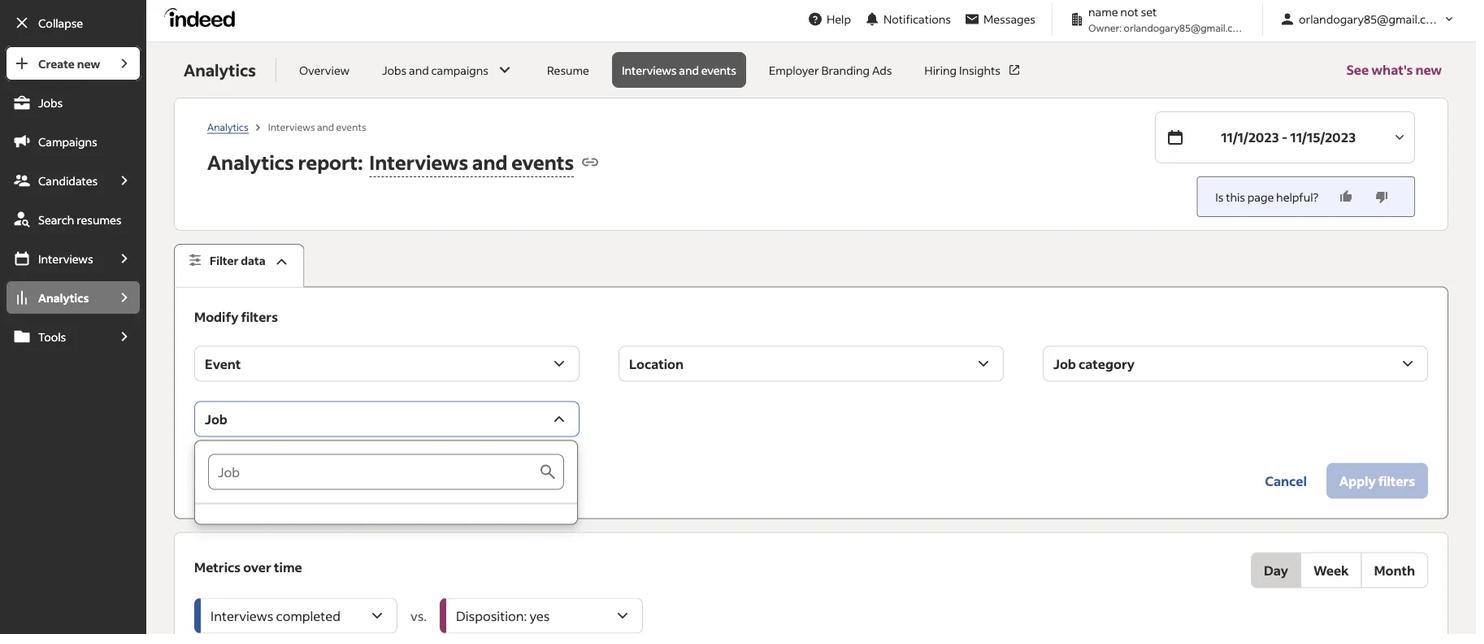 Task type: describe. For each thing, give the bounding box(es) containing it.
see what's new button
[[1347, 42, 1443, 98]]

and inside interviews and events link
[[679, 63, 699, 77]]

report:
[[298, 149, 363, 174]]

cancel button
[[1253, 463, 1321, 499]]

metrics over time
[[194, 559, 302, 575]]

job button
[[194, 401, 580, 437]]

jobs for jobs and campaigns
[[382, 63, 407, 77]]

all
[[230, 473, 244, 489]]

0 vertical spatial filters
[[241, 308, 278, 325]]

orlandogary85@gmail.com inside name not set owner: orlandogary85@gmail.com
[[1124, 21, 1248, 34]]

filter data button
[[174, 244, 305, 288]]

overview link
[[289, 52, 360, 88]]

orlandogary85@gmail.com button
[[1274, 4, 1464, 34]]

hiring
[[925, 63, 957, 77]]

clear
[[194, 473, 227, 489]]

0 vertical spatial events
[[702, 63, 737, 77]]

this
[[1227, 189, 1246, 204]]

analytics inside menu bar
[[38, 290, 89, 305]]

filter data
[[210, 253, 266, 268]]

page
[[1248, 189, 1275, 204]]

create new link
[[5, 46, 108, 81]]

notifications
[[884, 12, 952, 26]]

orlandogary85@gmail.com inside orlandogary85@gmail.com popup button
[[1300, 12, 1444, 26]]

job list box
[[195, 441, 578, 524]]

1 vertical spatial events
[[336, 120, 366, 133]]

messages link
[[958, 4, 1043, 34]]

job for job
[[205, 411, 228, 427]]

messages
[[984, 12, 1036, 26]]

tools
[[38, 329, 66, 344]]

1 horizontal spatial events
[[512, 149, 574, 174]]

help button
[[801, 4, 858, 34]]

overview
[[299, 63, 350, 77]]

notifications button
[[858, 1, 958, 37]]

menu bar containing create new
[[0, 46, 147, 634]]

analytics report: interviews and events
[[207, 149, 574, 174]]

is this page helpful?
[[1216, 189, 1319, 204]]

0 horizontal spatial interviews and events
[[268, 120, 366, 133]]

filters inside "button"
[[247, 473, 284, 489]]

search resumes link
[[5, 202, 142, 237]]

location
[[630, 355, 684, 372]]

1 horizontal spatial interviews and events
[[622, 63, 737, 77]]

1 horizontal spatial analytics link
[[207, 120, 249, 134]]

employer branding ads link
[[760, 52, 902, 88]]

indeed home image
[[164, 8, 243, 27]]

month
[[1375, 562, 1416, 579]]

event button
[[194, 346, 580, 382]]

campaigns
[[38, 134, 97, 149]]

insights
[[960, 63, 1001, 77]]

interviews and events button
[[363, 144, 574, 180]]

tools link
[[5, 319, 108, 355]]

vs.
[[411, 608, 427, 624]]

time
[[274, 559, 302, 575]]

create new
[[38, 56, 100, 71]]



Task type: locate. For each thing, give the bounding box(es) containing it.
clear all filters
[[194, 473, 284, 489]]

cancel
[[1266, 473, 1308, 489]]

see
[[1347, 61, 1370, 78]]

job inside dropdown button
[[1054, 355, 1077, 372]]

events up report:
[[336, 120, 366, 133]]

orlandogary85@gmail.com
[[1300, 12, 1444, 26], [1124, 21, 1248, 34]]

name not set owner: orlandogary85@gmail.com element
[[1063, 3, 1253, 35]]

job
[[1054, 355, 1077, 372], [205, 411, 228, 427]]

day
[[1265, 562, 1289, 579]]

job left the category
[[1054, 355, 1077, 372]]

interviews
[[622, 63, 677, 77], [268, 120, 315, 133], [370, 149, 469, 174], [38, 251, 93, 266]]

this page is not helpful image
[[1375, 189, 1391, 205]]

job for job category
[[1054, 355, 1077, 372]]

and
[[409, 63, 429, 77], [679, 63, 699, 77], [317, 120, 334, 133], [472, 149, 508, 174]]

campaigns link
[[5, 124, 142, 159]]

jobs
[[382, 63, 407, 77], [38, 95, 63, 110]]

jobs link
[[5, 85, 142, 120]]

category
[[1079, 355, 1135, 372]]

campaigns
[[431, 63, 489, 77]]

0 vertical spatial analytics link
[[207, 120, 249, 134]]

1 horizontal spatial orlandogary85@gmail.com
[[1300, 12, 1444, 26]]

-
[[1282, 129, 1288, 146]]

new right the create on the left
[[77, 56, 100, 71]]

jobs and campaigns button
[[373, 52, 525, 88]]

resume
[[547, 63, 590, 77]]

week
[[1314, 562, 1350, 579]]

candidates
[[38, 173, 98, 188]]

hiring insights link
[[915, 52, 1032, 88]]

new
[[77, 56, 100, 71], [1416, 61, 1443, 78]]

jobs down "create new" link
[[38, 95, 63, 110]]

analytics link
[[207, 120, 249, 134], [5, 280, 108, 316]]

metrics
[[194, 559, 241, 575]]

jobs left campaigns
[[382, 63, 407, 77]]

jobs for jobs
[[38, 95, 63, 110]]

events left employer
[[702, 63, 737, 77]]

this page is helpful image
[[1339, 189, 1355, 205]]

0 horizontal spatial analytics link
[[5, 280, 108, 316]]

1 vertical spatial filters
[[247, 473, 284, 489]]

0 vertical spatial job
[[1054, 355, 1077, 372]]

what's
[[1372, 61, 1414, 78]]

1 vertical spatial jobs
[[38, 95, 63, 110]]

job inside popup button
[[205, 411, 228, 427]]

over
[[243, 559, 272, 575]]

jobs inside button
[[382, 63, 407, 77]]

0 horizontal spatial orlandogary85@gmail.com
[[1124, 21, 1248, 34]]

0 horizontal spatial new
[[77, 56, 100, 71]]

help
[[827, 12, 852, 26]]

clear all filters button
[[194, 463, 284, 499]]

create
[[38, 56, 75, 71]]

ads
[[873, 63, 892, 77]]

show shareable url image
[[581, 152, 600, 172]]

search resumes
[[38, 212, 122, 227]]

0 horizontal spatial job
[[205, 411, 228, 427]]

data
[[241, 253, 266, 268]]

branding
[[822, 63, 870, 77]]

analytics
[[184, 59, 256, 81], [207, 120, 249, 133], [207, 149, 294, 174], [38, 290, 89, 305]]

0 vertical spatial interviews and events
[[622, 63, 737, 77]]

set
[[1141, 4, 1157, 19]]

filter
[[210, 253, 239, 268]]

hiring insights
[[925, 63, 1001, 77]]

11/15/2023
[[1291, 129, 1357, 146]]

orlandogary85@gmail.com down set
[[1124, 21, 1248, 34]]

new inside menu bar
[[77, 56, 100, 71]]

11/1/2023 - 11/15/2023
[[1222, 129, 1357, 146]]

orlandogary85@gmail.com up see
[[1300, 12, 1444, 26]]

0 horizontal spatial events
[[336, 120, 366, 133]]

menu bar
[[0, 46, 147, 634]]

job down event
[[205, 411, 228, 427]]

employer branding ads
[[769, 63, 892, 77]]

is
[[1216, 189, 1224, 204]]

0 vertical spatial jobs
[[382, 63, 407, 77]]

collapse button
[[5, 5, 142, 41]]

1 horizontal spatial jobs
[[382, 63, 407, 77]]

events left show shareable url image
[[512, 149, 574, 174]]

name
[[1089, 4, 1119, 19]]

job category
[[1054, 355, 1135, 372]]

new inside button
[[1416, 61, 1443, 78]]

interviews inside menu bar
[[38, 251, 93, 266]]

see what's new
[[1347, 61, 1443, 78]]

modify filters
[[194, 308, 278, 325]]

event
[[205, 355, 241, 372]]

search
[[38, 212, 74, 227]]

interviews link
[[5, 241, 108, 277]]

resume link
[[538, 52, 599, 88]]

name not set owner: orlandogary85@gmail.com
[[1089, 4, 1248, 34]]

1 vertical spatial interviews and events
[[268, 120, 366, 133]]

helpful?
[[1277, 189, 1319, 204]]

0 horizontal spatial jobs
[[38, 95, 63, 110]]

11/1/2023
[[1222, 129, 1280, 146]]

1 horizontal spatial job
[[1054, 355, 1077, 372]]

jobs and campaigns
[[382, 63, 489, 77]]

resumes
[[77, 212, 122, 227]]

job category button
[[1044, 346, 1429, 382]]

Job field
[[208, 454, 538, 490]]

interviews and events link
[[612, 52, 747, 88]]

collapse
[[38, 15, 83, 30]]

filters right 'modify'
[[241, 308, 278, 325]]

events
[[702, 63, 737, 77], [336, 120, 366, 133], [512, 149, 574, 174]]

1 horizontal spatial new
[[1416, 61, 1443, 78]]

not
[[1121, 4, 1139, 19]]

and inside jobs and campaigns button
[[409, 63, 429, 77]]

interviews and events
[[622, 63, 737, 77], [268, 120, 366, 133]]

modify
[[194, 308, 239, 325]]

new right what's
[[1416, 61, 1443, 78]]

2 horizontal spatial events
[[702, 63, 737, 77]]

filters
[[241, 308, 278, 325], [247, 473, 284, 489]]

employer
[[769, 63, 819, 77]]

owner:
[[1089, 21, 1122, 34]]

location button
[[619, 346, 1004, 382]]

jobs inside menu bar
[[38, 95, 63, 110]]

1 vertical spatial job
[[205, 411, 228, 427]]

filters right all
[[247, 473, 284, 489]]

1 vertical spatial analytics link
[[5, 280, 108, 316]]

candidates link
[[5, 163, 108, 198]]

2 vertical spatial events
[[512, 149, 574, 174]]



Task type: vqa. For each thing, say whether or not it's contained in the screenshot.
orlandogary85@gmail.com dropdown button
yes



